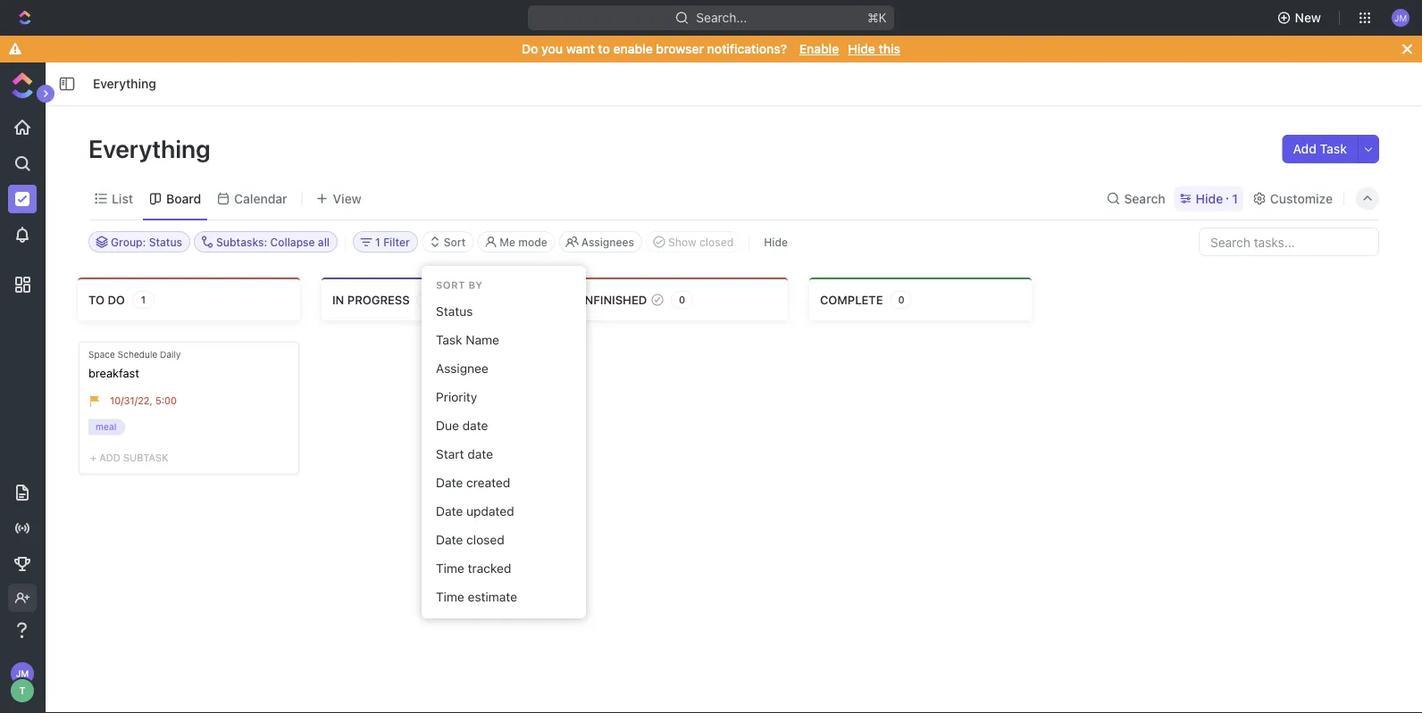 Task type: locate. For each thing, give the bounding box(es) containing it.
to
[[598, 42, 610, 56], [88, 293, 105, 307]]

to left do
[[88, 293, 105, 307]]

1 vertical spatial to
[[88, 293, 105, 307]]

date for date updated
[[436, 504, 463, 519]]

list link
[[108, 186, 133, 211]]

to right want
[[598, 42, 610, 56]]

add up customize
[[1293, 142, 1317, 156]]

priority button
[[429, 383, 579, 412]]

0 vertical spatial date
[[436, 476, 463, 490]]

1
[[1232, 191, 1238, 206], [141, 294, 146, 306]]

0 vertical spatial date
[[463, 419, 488, 433]]

calendar link
[[231, 186, 287, 211]]

date up date closed
[[436, 504, 463, 519]]

time inside the 'time estimate' button
[[436, 590, 464, 605]]

1 right do
[[141, 294, 146, 306]]

hide for hide
[[764, 236, 788, 248]]

created
[[466, 476, 510, 490]]

time down date closed
[[436, 562, 464, 576]]

⌘k
[[868, 10, 887, 25]]

1 vertical spatial 1
[[141, 294, 146, 306]]

time for time estimate
[[436, 590, 464, 605]]

0 vertical spatial 1
[[1232, 191, 1238, 206]]

notifications?
[[707, 42, 787, 56]]

1 vertical spatial date
[[468, 447, 493, 462]]

1 vertical spatial everything
[[88, 134, 216, 163]]

do
[[522, 42, 538, 56]]

date left closed
[[436, 533, 463, 548]]

2 time from the top
[[436, 590, 464, 605]]

assignees
[[581, 236, 634, 248]]

time inside time tracked button
[[436, 562, 464, 576]]

2 vertical spatial date
[[436, 533, 463, 548]]

task up customize
[[1320, 142, 1347, 156]]

calendar
[[234, 191, 287, 206]]

sort left by
[[436, 280, 465, 291]]

by
[[469, 280, 483, 291]]

1 vertical spatial add
[[99, 453, 120, 464]]

date
[[436, 476, 463, 490], [436, 504, 463, 519], [436, 533, 463, 548]]

1 left the customize button in the top right of the page
[[1232, 191, 1238, 206]]

enable
[[613, 42, 653, 56]]

0 vertical spatial add
[[1293, 142, 1317, 156]]

date right due
[[463, 419, 488, 433]]

start date
[[436, 447, 493, 462]]

customize button
[[1247, 186, 1338, 211]]

1 time from the top
[[436, 562, 464, 576]]

board
[[166, 191, 201, 206]]

due date button
[[429, 412, 579, 441]]

due
[[436, 419, 459, 433]]

1 horizontal spatial hide
[[848, 42, 876, 56]]

everything link
[[88, 73, 161, 95]]

sort up sort by
[[444, 236, 466, 248]]

add
[[1293, 142, 1317, 156], [99, 453, 120, 464]]

1 horizontal spatial to
[[598, 42, 610, 56]]

1 date from the top
[[436, 476, 463, 490]]

date created
[[436, 476, 510, 490]]

hide inside 'button'
[[764, 236, 788, 248]]

schedule
[[118, 349, 157, 360]]

1 vertical spatial hide
[[1196, 191, 1223, 206]]

1 vertical spatial date
[[436, 504, 463, 519]]

2 vertical spatial hide
[[764, 236, 788, 248]]

2 date from the top
[[436, 504, 463, 519]]

0 right unfinished
[[679, 294, 686, 306]]

1 horizontal spatial 1
[[1232, 191, 1238, 206]]

name
[[466, 333, 499, 348]]

0 horizontal spatial hide
[[764, 236, 788, 248]]

date inside button
[[468, 447, 493, 462]]

everything
[[93, 76, 156, 91], [88, 134, 216, 163]]

1 vertical spatial sort
[[436, 280, 465, 291]]

updated
[[466, 504, 514, 519]]

task down "status"
[[436, 333, 462, 348]]

date down start
[[436, 476, 463, 490]]

date inside button
[[436, 504, 463, 519]]

0 horizontal spatial 1
[[141, 294, 146, 306]]

unfinished
[[576, 293, 647, 307]]

1 vertical spatial task
[[436, 333, 462, 348]]

0 right complete
[[898, 294, 905, 306]]

sort inside dropdown button
[[444, 236, 466, 248]]

priority
[[436, 390, 477, 405]]

1 horizontal spatial 0
[[898, 294, 905, 306]]

hide
[[848, 42, 876, 56], [1196, 191, 1223, 206], [764, 236, 788, 248]]

0 vertical spatial time
[[436, 562, 464, 576]]

time
[[436, 562, 464, 576], [436, 590, 464, 605]]

2 horizontal spatial hide
[[1196, 191, 1223, 206]]

add right +
[[99, 453, 120, 464]]

1 vertical spatial time
[[436, 590, 464, 605]]

task name button
[[429, 326, 579, 355]]

0 horizontal spatial to
[[88, 293, 105, 307]]

task
[[1320, 142, 1347, 156], [436, 333, 462, 348]]

0 vertical spatial task
[[1320, 142, 1347, 156]]

status
[[436, 304, 473, 319]]

start date button
[[429, 441, 579, 469]]

progress
[[347, 293, 410, 307]]

want
[[566, 42, 595, 56]]

0
[[679, 294, 686, 306], [898, 294, 905, 306]]

1 horizontal spatial task
[[1320, 142, 1347, 156]]

date closed button
[[429, 526, 579, 555]]

0 vertical spatial sort
[[444, 236, 466, 248]]

breakfast
[[88, 366, 139, 380]]

board link
[[163, 186, 201, 211]]

1 horizontal spatial add
[[1293, 142, 1317, 156]]

date
[[463, 419, 488, 433], [468, 447, 493, 462]]

date created button
[[429, 469, 579, 498]]

time down time tracked
[[436, 590, 464, 605]]

customize
[[1270, 191, 1333, 206]]

sort
[[444, 236, 466, 248], [436, 280, 465, 291]]

date up date created
[[468, 447, 493, 462]]

0 horizontal spatial 0
[[679, 294, 686, 306]]

date inside "button"
[[463, 419, 488, 433]]

3 date from the top
[[436, 533, 463, 548]]

this
[[879, 42, 901, 56]]

in progress
[[332, 293, 410, 307]]

sort by
[[436, 280, 483, 291]]



Task type: describe. For each thing, give the bounding box(es) containing it.
start
[[436, 447, 464, 462]]

closed
[[466, 533, 505, 548]]

time estimate button
[[429, 583, 579, 612]]

time estimate
[[436, 590, 517, 605]]

0 vertical spatial everything
[[93, 76, 156, 91]]

task name
[[436, 333, 499, 348]]

due date
[[436, 419, 488, 433]]

+
[[90, 453, 96, 464]]

assignee button
[[429, 355, 579, 383]]

hide for hide 1
[[1196, 191, 1223, 206]]

hide 1
[[1196, 191, 1238, 206]]

list
[[112, 191, 133, 206]]

+ add subtask
[[90, 453, 168, 464]]

estimate
[[468, 590, 517, 605]]

to do
[[88, 293, 125, 307]]

space schedule daily breakfast
[[88, 349, 181, 380]]

new button
[[1270, 4, 1332, 32]]

date updated
[[436, 504, 514, 519]]

sort for sort by
[[436, 280, 465, 291]]

complete
[[820, 293, 883, 307]]

add inside button
[[1293, 142, 1317, 156]]

space
[[88, 349, 115, 360]]

time for time tracked
[[436, 562, 464, 576]]

date closed
[[436, 533, 505, 548]]

time tracked
[[436, 562, 511, 576]]

sort button
[[422, 231, 474, 253]]

tracked
[[468, 562, 511, 576]]

0 horizontal spatial task
[[436, 333, 462, 348]]

do
[[108, 293, 125, 307]]

date for date created
[[436, 476, 463, 490]]

0 vertical spatial hide
[[848, 42, 876, 56]]

hide button
[[757, 231, 795, 253]]

date for due date
[[463, 419, 488, 433]]

sort for sort
[[444, 236, 466, 248]]

time tracked button
[[429, 555, 579, 583]]

2 0 from the left
[[898, 294, 905, 306]]

daily
[[160, 349, 181, 360]]

subtask
[[123, 453, 168, 464]]

0 horizontal spatial add
[[99, 453, 120, 464]]

date for date closed
[[436, 533, 463, 548]]

new
[[1295, 10, 1322, 25]]

1 0 from the left
[[679, 294, 686, 306]]

date for start date
[[468, 447, 493, 462]]

search button
[[1101, 186, 1171, 211]]

search
[[1124, 191, 1166, 206]]

do you want to enable browser notifications? enable hide this
[[522, 42, 901, 56]]

enable
[[799, 42, 839, 56]]

browser
[[656, 42, 704, 56]]

Search tasks... text field
[[1200, 229, 1379, 256]]

you
[[542, 42, 563, 56]]

assignees button
[[559, 231, 642, 253]]

in
[[332, 293, 344, 307]]

assignee
[[436, 361, 489, 376]]

date updated button
[[429, 498, 579, 526]]

0 vertical spatial to
[[598, 42, 610, 56]]

add task button
[[1283, 135, 1358, 164]]

search...
[[697, 10, 747, 25]]

add task
[[1293, 142, 1347, 156]]

status button
[[429, 298, 579, 326]]



Task type: vqa. For each thing, say whether or not it's contained in the screenshot.
Time estimate's time
yes



